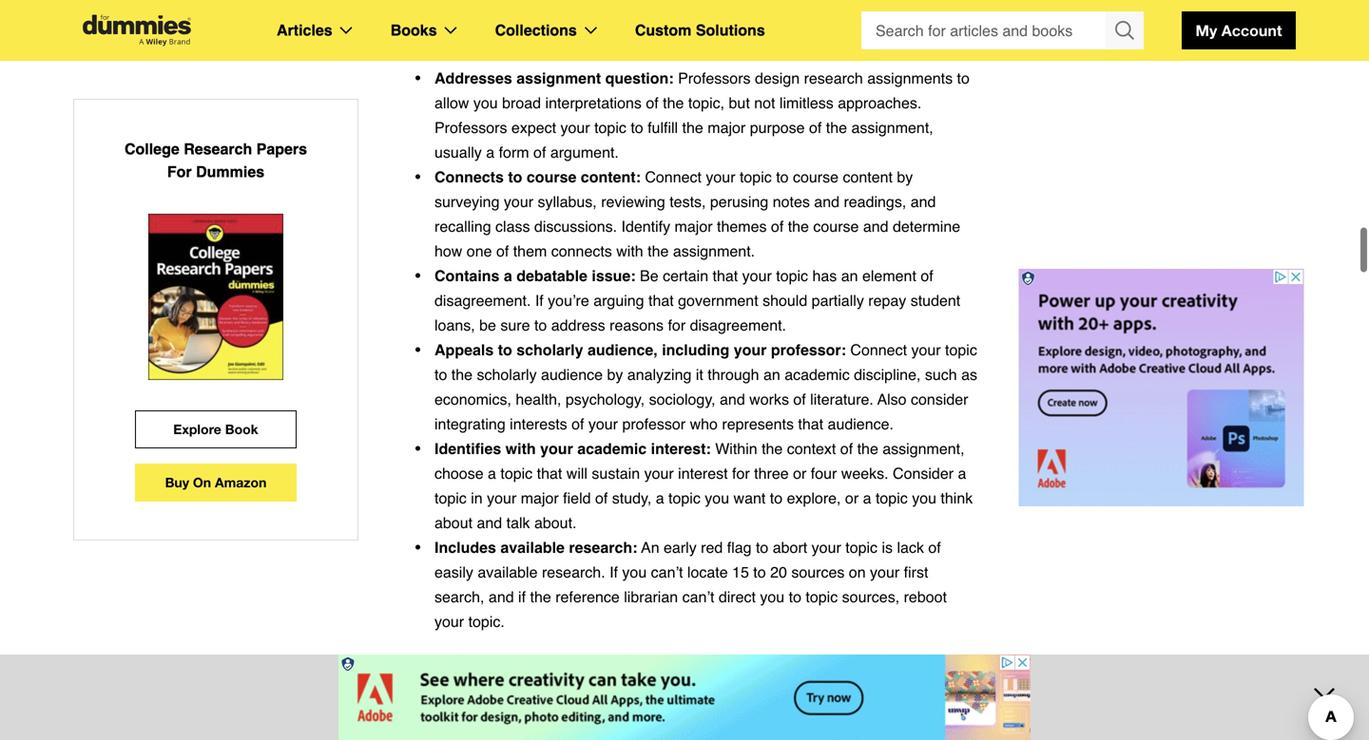 Task type: locate. For each thing, give the bounding box(es) containing it.
sources,
[[842, 589, 900, 606]]

topic down weeks.
[[876, 490, 908, 507]]

0 vertical spatial topics
[[938, 6, 977, 23]]

available
[[500, 539, 565, 557], [478, 564, 538, 581]]

to right 15
[[753, 564, 766, 581]]

or down weeks.
[[845, 490, 859, 507]]

1 vertical spatial for
[[732, 465, 750, 483]]

by inside connect your topic to course content by surveying your syllabus, reviewing tests, perusing notes and readings, and recalling class discussions. identify major themes of the course and determine how one of them connects with the assignment.
[[897, 168, 913, 186]]

0 vertical spatial connect
[[645, 168, 702, 186]]

topic
[[594, 119, 626, 136], [740, 168, 772, 186], [776, 267, 808, 285], [945, 341, 977, 359], [500, 465, 533, 483], [435, 490, 467, 507], [668, 490, 701, 507], [876, 490, 908, 507], [846, 539, 878, 557], [806, 589, 838, 606]]

connect up discipline,
[[850, 341, 907, 359]]

1 horizontal spatial for
[[732, 465, 750, 483]]

sources
[[791, 564, 845, 581]]

2 vertical spatial academic
[[641, 705, 706, 722]]

to left novel
[[471, 6, 484, 23]]

connect up tests,
[[645, 168, 702, 186]]

1 vertical spatial disagreement.
[[690, 317, 786, 334]]

topic inside professors design research assignments to allow you broad interpretations of the topic, but not limitless approaches. professors expect your topic to fulfill the major purpose of the assignment, usually a form of argument.
[[594, 119, 626, 136]]

a
[[486, 144, 495, 161], [504, 267, 512, 285], [488, 465, 496, 483], [958, 465, 966, 483], [656, 490, 664, 507], [863, 490, 871, 507]]

1 vertical spatial connect
[[850, 341, 907, 359]]

1 horizontal spatial with
[[616, 242, 643, 260]]

with
[[616, 242, 643, 260], [506, 440, 536, 458]]

your down interest: on the bottom
[[644, 465, 674, 483]]

topic.
[[468, 613, 505, 631]]

integrating
[[435, 416, 506, 433]]

with down the interests
[[506, 440, 536, 458]]

topics inside the in addition to novel and uncommon approaches, elements of professor-pleasing topics include the following:
[[938, 6, 977, 23]]

topics right the pleasing
[[938, 6, 977, 23]]

and
[[528, 6, 554, 23], [814, 193, 840, 211], [911, 193, 936, 211], [863, 218, 889, 235], [720, 391, 745, 408], [477, 514, 502, 532], [489, 589, 514, 606]]

2 vertical spatial for
[[914, 705, 932, 722]]

here
[[738, 705, 771, 722]]

0 vertical spatial if
[[535, 292, 544, 310]]

available down talk
[[500, 539, 565, 557]]

1 vertical spatial can't
[[682, 589, 714, 606]]

are
[[775, 705, 797, 722]]

themes
[[717, 218, 767, 235]]

arguing
[[593, 292, 644, 310]]

approaches,
[[638, 6, 721, 23]]

0 vertical spatial or
[[793, 465, 807, 483]]

an right has
[[841, 267, 858, 285]]

1 vertical spatial available
[[478, 564, 538, 581]]

assignment, up consider
[[883, 440, 965, 458]]

and down through
[[720, 391, 745, 408]]

1 vertical spatial with
[[506, 440, 536, 458]]

you inside professors design research assignments to allow you broad interpretations of the topic, but not limitless approaches. professors expect your topic to fulfill the major purpose of the assignment, usually a form of argument.
[[473, 94, 498, 112]]

1 horizontal spatial topics
[[938, 6, 977, 23]]

0 vertical spatial an
[[841, 267, 858, 285]]

an inside be certain that your topic has an element of disagreement. if you're arguing that government should partially repay student loans, be sure to address reasons for disagreement.
[[841, 267, 858, 285]]

15
[[732, 564, 749, 581]]

your down search,
[[435, 613, 464, 631]]

for inside topic ideas surround your everyday academic life. here are some resources for developing your research topic:
[[914, 705, 932, 722]]

flag
[[727, 539, 752, 557]]

in addition to novel and uncommon approaches, elements of professor-pleasing topics include the following:
[[396, 6, 977, 48]]

1 vertical spatial an
[[764, 366, 780, 384]]

be
[[479, 317, 496, 334]]

topic up on
[[846, 539, 878, 557]]

you down an
[[622, 564, 647, 581]]

to down sources
[[789, 589, 802, 606]]

scholarly up health,
[[477, 366, 537, 384]]

to inside within the context of the assignment, choose a topic that will sustain your interest for three or four weeks. consider a topic in your major field of study, a topic you want to explore, or a topic you think about and talk about.
[[770, 490, 783, 507]]

some
[[802, 705, 839, 722]]

1 horizontal spatial disagreement.
[[690, 317, 786, 334]]

content
[[843, 168, 893, 186]]

assignment, inside within the context of the assignment, choose a topic that will sustain your interest for three or four weeks. consider a topic in your major field of study, a topic you want to explore, or a topic you think about and talk about.
[[883, 440, 965, 458]]

professor:
[[771, 341, 846, 359]]

1 vertical spatial research
[[484, 665, 547, 682]]

determine
[[893, 218, 960, 235]]

and up determine
[[911, 193, 936, 211]]

identifies
[[435, 440, 501, 458]]

0 vertical spatial academic
[[785, 366, 850, 384]]

20
[[770, 564, 787, 581]]

the inside the an early red flag to abort your topic is lack of easily available research. if you can't locate 15 to 20 sources on your first search, and if the reference librarian can't direct you to topic sources, reboot your topic.
[[530, 589, 551, 606]]

custom solutions link
[[635, 18, 765, 43]]

can't down locate
[[682, 589, 714, 606]]

2 vertical spatial major
[[521, 490, 559, 507]]

sociology,
[[649, 391, 716, 408]]

by right content
[[897, 168, 913, 186]]

0 vertical spatial for
[[668, 317, 686, 334]]

professors up usually
[[435, 119, 507, 136]]

within
[[715, 440, 757, 458]]

topic down interest
[[668, 490, 701, 507]]

1 horizontal spatial if
[[610, 564, 618, 581]]

1 vertical spatial advertisement element
[[338, 655, 1031, 741]]

your inside be certain that your topic has an element of disagreement. if you're arguing that government should partially repay student loans, be sure to address reasons for disagreement.
[[742, 267, 772, 285]]

0 vertical spatial professors
[[678, 69, 751, 87]]

available up if
[[478, 564, 538, 581]]

professors design research assignments to allow you broad interpretations of the topic, but not limitless approaches. professors expect your topic to fulfill the major purpose of the assignment, usually a form of argument.
[[435, 69, 970, 161]]

connects
[[551, 242, 612, 260]]

you down addresses
[[473, 94, 498, 112]]

professors up topic,
[[678, 69, 751, 87]]

1 vertical spatial by
[[607, 366, 623, 384]]

research up limitless
[[804, 69, 863, 87]]

connect for appeals to scholarly audience, including your professor:
[[850, 341, 907, 359]]

topic inside be certain that your topic has an element of disagreement. if you're arguing that government should partially repay student loans, be sure to address reasons for disagreement.
[[776, 267, 808, 285]]

such
[[925, 366, 957, 384]]

within the context of the assignment, choose a topic that will sustain your interest for three or four weeks. consider a topic in your major field of study, a topic you want to explore, or a topic you think about and talk about.
[[435, 440, 973, 532]]

is
[[882, 539, 893, 557]]

custom solutions
[[635, 21, 765, 39]]

disagreement. up be
[[435, 292, 531, 310]]

major inside connect your topic to course content by surveying your syllabus, reviewing tests, perusing notes and readings, and recalling class discussions. identify major themes of the course and determine how one of them connects with the assignment.
[[675, 218, 713, 235]]

your up "perusing" on the top
[[706, 168, 735, 186]]

2 horizontal spatial for
[[914, 705, 932, 722]]

1 vertical spatial if
[[610, 564, 618, 581]]

audience.
[[828, 416, 894, 433]]

your inside professors design research assignments to allow you broad interpretations of the topic, but not limitless approaches. professors expect your topic to fulfill the major purpose of the assignment, usually a form of argument.
[[561, 119, 590, 136]]

your
[[561, 119, 590, 136], [706, 168, 735, 186], [504, 193, 533, 211], [742, 267, 772, 285], [734, 341, 767, 359], [911, 341, 941, 359], [588, 416, 618, 433], [540, 440, 573, 458], [644, 465, 674, 483], [487, 490, 517, 507], [812, 539, 841, 557], [870, 564, 900, 581], [435, 613, 464, 631], [541, 705, 571, 722], [474, 729, 504, 741]]

uncommon
[[558, 6, 633, 23]]

major down but
[[708, 119, 746, 136]]

research up surround
[[484, 665, 547, 682]]

0 vertical spatial major
[[708, 119, 746, 136]]

connect inside connect your topic to the scholarly audience by analyzing it through an academic discipline, such as economics, health, psychology, sociology, and works of literature. also consider integrating interests of your professor who represents that audience.
[[850, 341, 907, 359]]

weeks.
[[841, 465, 889, 483]]

Search for articles and books text field
[[861, 11, 1108, 49]]

scholarly up audience
[[517, 341, 583, 359]]

study,
[[612, 490, 652, 507]]

the up three
[[762, 440, 783, 458]]

abort
[[773, 539, 807, 557]]

topics up everyday
[[597, 665, 642, 682]]

1 horizontal spatial connect
[[850, 341, 907, 359]]

open collections list image
[[585, 27, 597, 34]]

by down audience,
[[607, 366, 623, 384]]

the up be
[[648, 242, 669, 260]]

0 horizontal spatial with
[[506, 440, 536, 458]]

direct
[[719, 589, 756, 606]]

0 vertical spatial with
[[616, 242, 643, 260]]

interest
[[678, 465, 728, 483]]

lack
[[897, 539, 924, 557]]

topic:
[[572, 729, 608, 741]]

ideas
[[436, 705, 473, 722]]

your up should
[[742, 267, 772, 285]]

of right elements
[[791, 6, 804, 23]]

limitless
[[780, 94, 834, 112]]

0 vertical spatial research
[[804, 69, 863, 87]]

0 vertical spatial can't
[[651, 564, 683, 581]]

include
[[396, 30, 445, 48]]

academic inside topic ideas surround your everyday academic life. here are some resources for developing your research topic:
[[641, 705, 706, 722]]

0 vertical spatial by
[[897, 168, 913, 186]]

academic down professor:
[[785, 366, 850, 384]]

form
[[499, 144, 529, 161]]

course up syllabus, on the left top
[[527, 168, 577, 186]]

your up sources
[[812, 539, 841, 557]]

reference
[[555, 589, 620, 606]]

advertisement element
[[1019, 269, 1304, 507], [338, 655, 1031, 741]]

of inside be certain that your topic has an element of disagreement. if you're arguing that government should partially repay student loans, be sure to address reasons for disagreement.
[[921, 267, 933, 285]]

and right novel
[[528, 6, 554, 23]]

0 horizontal spatial professors
[[435, 119, 507, 136]]

0 horizontal spatial or
[[793, 465, 807, 483]]

major down tests,
[[675, 218, 713, 235]]

context
[[787, 440, 836, 458]]

surround
[[477, 705, 537, 722]]

you down 20
[[760, 589, 785, 606]]

novel
[[488, 6, 524, 23]]

1 horizontal spatial an
[[841, 267, 858, 285]]

to inside be certain that your topic has an element of disagreement. if you're arguing that government should partially repay student loans, be sure to address reasons for disagreement.
[[534, 317, 547, 334]]

paper
[[551, 665, 593, 682]]

to down three
[[770, 490, 783, 507]]

your down the interests
[[540, 440, 573, 458]]

0 horizontal spatial an
[[764, 366, 780, 384]]

buy on amazon link
[[135, 464, 297, 502]]

1 vertical spatial topics
[[597, 665, 642, 682]]

my account
[[1196, 21, 1282, 39]]

course up notes at the top
[[793, 168, 839, 186]]

topic down sources
[[806, 589, 838, 606]]

0 horizontal spatial if
[[535, 292, 544, 310]]

audience,
[[588, 341, 658, 359]]

buy
[[165, 475, 189, 491]]

the down addition
[[449, 30, 470, 48]]

1 horizontal spatial or
[[845, 490, 859, 507]]

of up student at the right top
[[921, 267, 933, 285]]

explore book link
[[135, 411, 297, 449]]

and left if
[[489, 589, 514, 606]]

will
[[566, 465, 588, 483]]

disagreement. down government
[[690, 317, 786, 334]]

1 vertical spatial professors
[[435, 119, 507, 136]]

and down in
[[477, 514, 502, 532]]

research inside topic ideas surround your everyday academic life. here are some resources for developing your research topic:
[[508, 729, 567, 741]]

2 vertical spatial research
[[508, 729, 567, 741]]

the right if
[[530, 589, 551, 606]]

1 horizontal spatial by
[[897, 168, 913, 186]]

assignment,
[[851, 119, 933, 136], [883, 440, 965, 458]]

scholarly inside connect your topic to the scholarly audience by analyzing it through an academic discipline, such as economics, health, psychology, sociology, and works of literature. also consider integrating interests of your professor who represents that audience.
[[477, 366, 537, 384]]

0 horizontal spatial disagreement.
[[435, 292, 531, 310]]

and inside the in addition to novel and uncommon approaches, elements of professor-pleasing topics include the following:
[[528, 6, 554, 23]]

for inside within the context of the assignment, choose a topic that will sustain your interest for three or four weeks. consider a topic in your major field of study, a topic you want to explore, or a topic you think about and talk about.
[[732, 465, 750, 483]]

your up argument.
[[561, 119, 590, 136]]

1 vertical spatial or
[[845, 490, 859, 507]]

group
[[861, 11, 1144, 49]]

audience
[[541, 366, 603, 384]]

assignment, down approaches.
[[851, 119, 933, 136]]

allow
[[435, 94, 469, 112]]

reviewing
[[601, 193, 665, 211]]

to right sure
[[534, 317, 547, 334]]

assignment
[[517, 69, 601, 87]]

topic,
[[688, 94, 725, 112]]

1 vertical spatial scholarly
[[477, 366, 537, 384]]

connect inside connect your topic to course content by surveying your syllabus, reviewing tests, perusing notes and readings, and recalling class discussions. identify major themes of the course and determine how one of them connects with the assignment.
[[645, 168, 702, 186]]

with inside connect your topic to course content by surveying your syllabus, reviewing tests, perusing notes and readings, and recalling class discussions. identify major themes of the course and determine how one of them connects with the assignment.
[[616, 242, 643, 260]]

major
[[708, 119, 746, 136], [675, 218, 713, 235], [521, 490, 559, 507]]

to up notes at the top
[[776, 168, 789, 186]]

can't down early
[[651, 564, 683, 581]]

appeals
[[435, 341, 494, 359]]

that inside connect your topic to the scholarly audience by analyzing it through an academic discipline, such as economics, health, psychology, sociology, and works of literature. also consider integrating interests of your professor who represents that audience.
[[798, 416, 824, 433]]

0 vertical spatial assignment,
[[851, 119, 933, 136]]

to inside connect your topic to the scholarly audience by analyzing it through an academic discipline, such as economics, health, psychology, sociology, and works of literature. also consider integrating interests of your professor who represents that audience.
[[435, 366, 447, 384]]

open book categories image
[[445, 27, 457, 34]]

0 horizontal spatial for
[[668, 317, 686, 334]]

represents
[[722, 416, 794, 433]]

to down sure
[[498, 341, 512, 359]]

student
[[911, 292, 961, 310]]

if
[[535, 292, 544, 310], [610, 564, 618, 581]]

0 horizontal spatial topics
[[597, 665, 642, 682]]

an up works
[[764, 366, 780, 384]]

of right one
[[496, 242, 509, 260]]

if down contains a debatable issue:
[[535, 292, 544, 310]]

1 vertical spatial assignment,
[[883, 440, 965, 458]]

topic up "perusing" on the top
[[740, 168, 772, 186]]

a right contains
[[504, 267, 512, 285]]

in
[[396, 6, 409, 23]]

loans,
[[435, 317, 475, 334]]

you down interest
[[705, 490, 729, 507]]

of inside the an early red flag to abort your topic is lack of easily available research. if you can't locate 15 to 20 sources on your first search, and if the reference librarian can't direct you to topic sources, reboot your topic.
[[928, 539, 941, 557]]

three
[[754, 465, 789, 483]]

also
[[877, 391, 907, 408]]

your up 'class'
[[504, 193, 533, 211]]

your down is
[[870, 564, 900, 581]]

articles
[[277, 21, 332, 39]]

scholarly
[[517, 341, 583, 359], [477, 366, 537, 384]]

1 horizontal spatial professors
[[678, 69, 751, 87]]

of right lack
[[928, 539, 941, 557]]

if down research: at the left bottom
[[610, 564, 618, 581]]

0 horizontal spatial by
[[607, 366, 623, 384]]

can't
[[651, 564, 683, 581], [682, 589, 714, 606]]

research down surround
[[508, 729, 567, 741]]

professor
[[622, 416, 686, 433]]

find
[[451, 665, 479, 682]]

to down search for articles and books "text field"
[[957, 69, 970, 87]]

1 vertical spatial major
[[675, 218, 713, 235]]

with down identify
[[616, 242, 643, 260]]

the inside the in addition to novel and uncommon approaches, elements of professor-pleasing topics include the following:
[[449, 30, 470, 48]]

or left the four
[[793, 465, 807, 483]]

a inside professors design research assignments to allow you broad interpretations of the topic, but not limitless approaches. professors expect your topic to fulfill the major purpose of the assignment, usually a form of argument.
[[486, 144, 495, 161]]

your up the such at right
[[911, 341, 941, 359]]

0 horizontal spatial connect
[[645, 168, 702, 186]]

you
[[473, 94, 498, 112], [705, 490, 729, 507], [912, 490, 937, 507], [622, 564, 647, 581], [760, 589, 785, 606]]

the down appeals
[[451, 366, 473, 384]]

for up including
[[668, 317, 686, 334]]



Task type: describe. For each thing, give the bounding box(es) containing it.
of up the identifies with your academic interest: in the bottom of the page
[[572, 416, 584, 433]]

of down limitless
[[809, 119, 822, 136]]

assignment, inside professors design research assignments to allow you broad interpretations of the topic, but not limitless approaches. professors expect your topic to fulfill the major purpose of the assignment, usually a form of argument.
[[851, 119, 933, 136]]

0 vertical spatial advertisement element
[[1019, 269, 1304, 507]]

major inside professors design research assignments to allow you broad interpretations of the topic, but not limitless approaches. professors expect your topic to fulfill the major purpose of the assignment, usually a form of argument.
[[708, 119, 746, 136]]

professor-
[[808, 6, 877, 23]]

the down notes at the top
[[788, 218, 809, 235]]

and inside within the context of the assignment, choose a topic that will sustain your interest for three or four weeks. consider a topic in your major field of study, a topic you want to explore, or a topic you think about and talk about.
[[477, 514, 502, 532]]

major inside within the context of the assignment, choose a topic that will sustain your interest for three or four weeks. consider a topic in your major field of study, a topic you want to explore, or a topic you think about and talk about.
[[521, 490, 559, 507]]

for
[[167, 163, 192, 181]]

of up connects to course content:
[[533, 144, 546, 161]]

search,
[[435, 589, 484, 606]]

and inside the an early red flag to abort your topic is lack of easily available research. if you can't locate 15 to 20 sources on your first search, and if the reference librarian can't direct you to topic sources, reboot your topic.
[[489, 589, 514, 606]]

you down consider
[[912, 490, 937, 507]]

book image image
[[148, 214, 283, 380]]

connect for connects to course content:
[[645, 168, 702, 186]]

argument.
[[550, 144, 619, 161]]

interpretations
[[545, 94, 642, 112]]

design
[[755, 69, 800, 87]]

librarian
[[624, 589, 678, 606]]

think
[[941, 490, 973, 507]]

discipline,
[[854, 366, 921, 384]]

explore,
[[787, 490, 841, 507]]

assignment.
[[673, 242, 755, 260]]

for inside be certain that your topic has an element of disagreement. if you're arguing that government should partially repay student loans, be sure to address reasons for disagreement.
[[668, 317, 686, 334]]

be
[[640, 267, 659, 285]]

explore book
[[173, 422, 258, 437]]

of right works
[[793, 391, 806, 408]]

issue:
[[592, 267, 636, 285]]

and down the readings, in the top of the page
[[863, 218, 889, 235]]

about
[[435, 514, 473, 532]]

available inside the an early red flag to abort your topic is lack of easily available research. if you can't locate 15 to 20 sources on your first search, and if the reference librarian can't direct you to topic sources, reboot your topic.
[[478, 564, 538, 581]]

sure
[[500, 317, 530, 334]]

topic up about
[[435, 490, 467, 507]]

has
[[812, 267, 837, 285]]

your up through
[[734, 341, 767, 359]]

that inside within the context of the assignment, choose a topic that will sustain your interest for three or four weeks. consider a topic in your major field of study, a topic you want to explore, or a topic you think about and talk about.
[[537, 465, 562, 483]]

of up 'fulfill'
[[646, 94, 659, 112]]

consider
[[893, 465, 954, 483]]

resources
[[843, 705, 910, 722]]

connects
[[435, 168, 504, 186]]

of down notes at the top
[[771, 218, 784, 235]]

your down paper
[[541, 705, 571, 722]]

them
[[513, 242, 547, 260]]

close this dialog image
[[1341, 663, 1360, 683]]

on
[[193, 475, 211, 491]]

topic inside connect your topic to the scholarly audience by analyzing it through an academic discipline, such as economics, health, psychology, sociology, and works of literature. also consider integrating interests of your professor who represents that audience.
[[945, 341, 977, 359]]

custom
[[635, 21, 692, 39]]

field
[[563, 490, 591, 507]]

to right flag
[[756, 539, 769, 557]]

consider
[[911, 391, 968, 408]]

the down topic,
[[682, 119, 703, 136]]

college
[[125, 140, 179, 158]]

amazon
[[215, 475, 267, 491]]

books
[[390, 21, 437, 39]]

course down the readings, in the top of the page
[[813, 218, 859, 235]]

that up government
[[713, 267, 738, 285]]

your down surround
[[474, 729, 504, 741]]

purpose
[[750, 119, 805, 136]]

of down audience.
[[840, 440, 853, 458]]

the down limitless
[[826, 119, 847, 136]]

life.
[[710, 705, 734, 722]]

as
[[961, 366, 977, 384]]

the inside connect your topic to the scholarly audience by analyzing it through an academic discipline, such as economics, health, psychology, sociology, and works of literature. also consider integrating interests of your professor who represents that audience.
[[451, 366, 473, 384]]

early
[[664, 539, 697, 557]]

of inside the in addition to novel and uncommon approaches, elements of professor-pleasing topics include the following:
[[791, 6, 804, 23]]

addresses
[[435, 69, 512, 87]]

content:
[[581, 168, 641, 186]]

broad
[[502, 94, 541, 112]]

discussions.
[[534, 218, 617, 235]]

it
[[696, 366, 703, 384]]

my
[[1196, 21, 1217, 39]]

of right field
[[595, 490, 608, 507]]

identify
[[621, 218, 670, 235]]

repay
[[868, 292, 906, 310]]

analyzing
[[627, 366, 692, 384]]

easily
[[435, 564, 473, 581]]

an early red flag to abort your topic is lack of easily available research. if you can't locate 15 to 20 sources on your first search, and if the reference librarian can't direct you to topic sources, reboot your topic.
[[435, 539, 947, 631]]

open article categories image
[[340, 27, 352, 34]]

the up 'fulfill'
[[663, 94, 684, 112]]

an inside connect your topic to the scholarly audience by analyzing it through an academic discipline, such as economics, health, psychology, sociology, and works of literature. also consider integrating interests of your professor who represents that audience.
[[764, 366, 780, 384]]

that down be
[[648, 292, 674, 310]]

class
[[495, 218, 530, 235]]

research.
[[542, 564, 605, 581]]

one
[[467, 242, 492, 260]]

logo image
[[73, 15, 201, 46]]

about.
[[534, 514, 577, 532]]

if inside the an early red flag to abort your topic is lack of easily available research. if you can't locate 15 to 20 sources on your first search, and if the reference librarian can't direct you to topic sources, reboot your topic.
[[610, 564, 618, 581]]

addition
[[413, 6, 467, 23]]

to inside the in addition to novel and uncommon approaches, elements of professor-pleasing topics include the following:
[[471, 6, 484, 23]]

approaches.
[[838, 94, 922, 112]]

who
[[690, 416, 718, 433]]

research inside professors design research assignments to allow you broad interpretations of the topic, but not limitless approaches. professors expect your topic to fulfill the major purpose of the assignment, usually a form of argument.
[[804, 69, 863, 87]]

your down psychology,
[[588, 416, 618, 433]]

addresses assignment question:
[[435, 69, 674, 87]]

locate
[[687, 564, 728, 581]]

academic inside connect your topic to the scholarly audience by analyzing it through an academic discipline, such as economics, health, psychology, sociology, and works of literature. also consider integrating interests of your professor who represents that audience.
[[785, 366, 850, 384]]

how
[[435, 242, 462, 260]]

notes
[[773, 193, 810, 211]]

a down weeks.
[[863, 490, 871, 507]]

topic
[[396, 705, 432, 722]]

0 vertical spatial disagreement.
[[435, 292, 531, 310]]

to down form
[[508, 168, 522, 186]]

contains
[[435, 267, 500, 285]]

address
[[551, 317, 605, 334]]

element
[[862, 267, 916, 285]]

your right in
[[487, 490, 517, 507]]

reasons
[[610, 317, 664, 334]]

0 vertical spatial available
[[500, 539, 565, 557]]

to inside connect your topic to course content by surveying your syllabus, reviewing tests, perusing notes and readings, and recalling class discussions. identify major themes of the course and determine how one of them connects with the assignment.
[[776, 168, 789, 186]]

and right notes at the top
[[814, 193, 840, 211]]

partially
[[812, 292, 864, 310]]

by inside connect your topic to the scholarly audience by analyzing it through an academic discipline, such as economics, health, psychology, sociology, and works of literature. also consider integrating interests of your professor who represents that audience.
[[607, 366, 623, 384]]

topic up talk
[[500, 465, 533, 483]]

a up 'think'
[[958, 465, 966, 483]]

appeals to scholarly audience, including your professor:
[[435, 341, 846, 359]]

not
[[754, 94, 775, 112]]

fulfill
[[648, 119, 678, 136]]

recalling
[[435, 218, 491, 235]]

book
[[225, 422, 258, 437]]

0 vertical spatial scholarly
[[517, 341, 583, 359]]

to left find
[[433, 665, 447, 682]]

interest:
[[651, 440, 711, 458]]

you're
[[548, 292, 589, 310]]

a right choose
[[488, 465, 496, 483]]

the up weeks.
[[857, 440, 878, 458]]

readings,
[[844, 193, 906, 211]]

contains a debatable issue:
[[435, 267, 636, 285]]

to left 'fulfill'
[[631, 119, 643, 136]]

topic inside connect your topic to course content by surveying your syllabus, reviewing tests, perusing notes and readings, and recalling class discussions. identify major themes of the course and determine how one of them connects with the assignment.
[[740, 168, 772, 186]]

and inside connect your topic to the scholarly audience by analyzing it through an academic discipline, such as economics, health, psychology, sociology, and works of literature. also consider integrating interests of your professor who represents that audience.
[[720, 391, 745, 408]]

a right 'study,'
[[656, 490, 664, 507]]

surveying
[[435, 193, 500, 211]]

my account link
[[1182, 11, 1296, 49]]

assignments
[[867, 69, 953, 87]]

buy on amazon
[[165, 475, 267, 491]]

want
[[734, 490, 766, 507]]

pleasing
[[877, 6, 934, 23]]

1 vertical spatial academic
[[577, 440, 647, 458]]

reboot
[[904, 589, 947, 606]]

account
[[1222, 21, 1282, 39]]

everyday
[[575, 705, 637, 722]]

connect your topic to the scholarly audience by analyzing it through an academic discipline, such as economics, health, psychology, sociology, and works of literature. also consider integrating interests of your professor who represents that audience.
[[435, 341, 977, 433]]

choose
[[435, 465, 484, 483]]

works
[[749, 391, 789, 408]]

if inside be certain that your topic has an element of disagreement. if you're arguing that government should partially repay student loans, be sure to address reasons for disagreement.
[[535, 292, 544, 310]]



Task type: vqa. For each thing, say whether or not it's contained in the screenshot.
book image
yes



